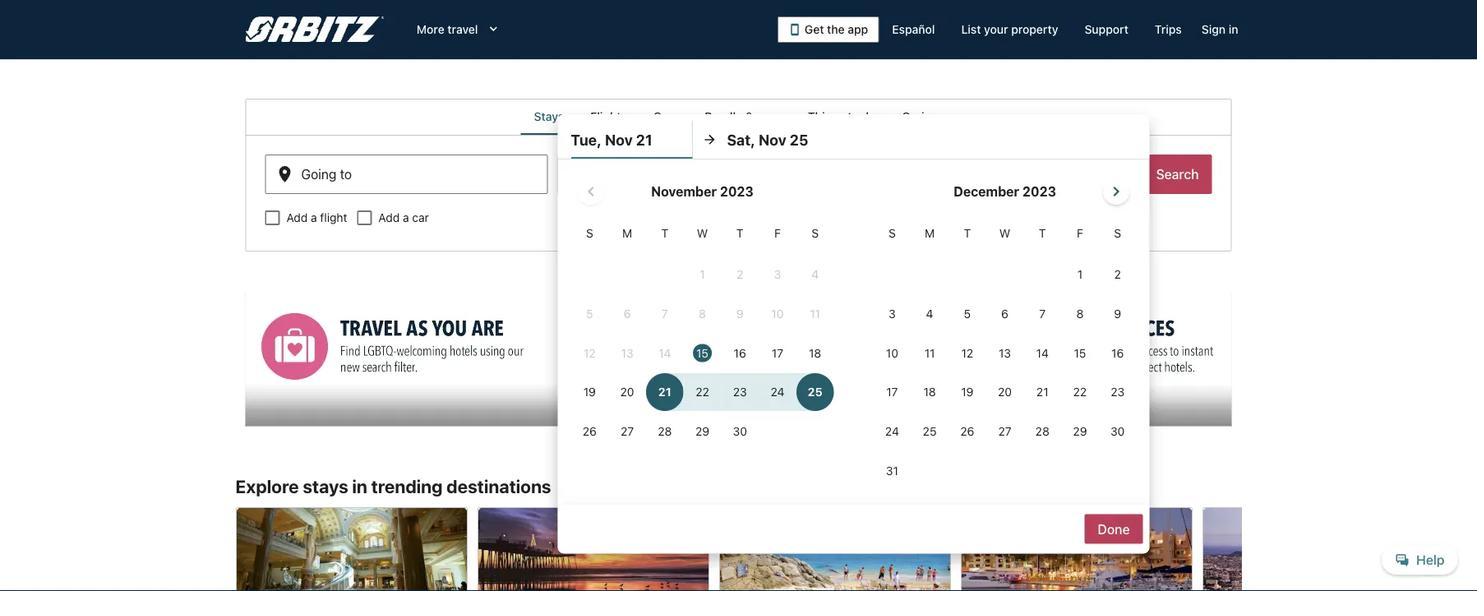 Task type: vqa. For each thing, say whether or not it's contained in the screenshot.


Task type: locate. For each thing, give the bounding box(es) containing it.
w inside november 2023 element
[[697, 226, 708, 240]]

18 down 11 button
[[924, 385, 936, 399]]

add
[[286, 211, 308, 224], [378, 211, 400, 224]]

0 horizontal spatial 18 button
[[796, 334, 834, 372]]

19 inside november 2023 element
[[584, 385, 596, 399]]

flights link
[[577, 99, 640, 135]]

16 button up 23
[[1099, 334, 1136, 372]]

25 down things
[[790, 131, 808, 148]]

1 add from the left
[[286, 211, 308, 224]]

1 horizontal spatial w
[[999, 226, 1010, 240]]

25 button
[[911, 413, 949, 450]]

1 horizontal spatial 28
[[1036, 424, 1050, 438]]

17 right today element
[[772, 346, 783, 360]]

0 horizontal spatial 29 button
[[684, 413, 721, 450]]

1 horizontal spatial 19
[[961, 385, 974, 399]]

19
[[584, 385, 596, 399], [961, 385, 974, 399]]

1 horizontal spatial m
[[925, 226, 935, 240]]

1 horizontal spatial 20 button
[[986, 373, 1024, 411]]

nov 21 - nov 25 button
[[558, 155, 841, 194]]

nov down save
[[759, 131, 786, 148]]

0 horizontal spatial m
[[622, 226, 632, 240]]

0 horizontal spatial 2023
[[720, 184, 754, 199]]

show previous card image
[[226, 589, 245, 591]]

30 inside november 2023 element
[[733, 424, 747, 438]]

t down november
[[661, 226, 668, 240]]

1 horizontal spatial a
[[403, 211, 409, 224]]

29 inside 'december 2023' element
[[1073, 424, 1087, 438]]

1 horizontal spatial f
[[1077, 226, 1083, 240]]

1 horizontal spatial 28 button
[[1024, 413, 1061, 450]]

2 28 from the left
[[1036, 424, 1050, 438]]

las vegas featuring interior views image
[[236, 507, 467, 591]]

in right stays
[[352, 476, 367, 497]]

0 horizontal spatial 19
[[584, 385, 596, 399]]

30 inside 'december 2023' element
[[1111, 424, 1125, 438]]

2 26 button from the left
[[949, 413, 986, 450]]

1 2023 from the left
[[720, 184, 754, 199]]

w down december 2023
[[999, 226, 1010, 240]]

list
[[961, 23, 981, 36]]

2 w from the left
[[999, 226, 1010, 240]]

17 button up 24
[[873, 373, 911, 411]]

today element
[[693, 344, 712, 362]]

15 for 2nd 15 button from the right
[[696, 346, 709, 360]]

0 horizontal spatial 28
[[658, 424, 672, 438]]

2023 right december at the right top of the page
[[1023, 184, 1056, 199]]

m down nov 21 - nov 25
[[622, 226, 632, 240]]

1 vertical spatial 17
[[886, 385, 898, 399]]

1 26 from the left
[[583, 424, 597, 438]]

1 vertical spatial in
[[352, 476, 367, 497]]

2 15 from the left
[[1074, 346, 1086, 360]]

nov down 'flights'
[[605, 131, 633, 148]]

15
[[696, 346, 709, 360], [1074, 346, 1086, 360]]

26 inside november 2023 element
[[583, 424, 597, 438]]

28 button
[[646, 413, 684, 450], [1024, 413, 1061, 450]]

a for flight
[[311, 211, 317, 224]]

nov 21 - nov 25
[[594, 173, 690, 189]]

1 horizontal spatial 16 button
[[1099, 334, 1136, 372]]

19 for second 19 button from the right
[[584, 385, 596, 399]]

2023 for november 2023
[[720, 184, 754, 199]]

1 horizontal spatial 26 button
[[949, 413, 986, 450]]

1 horizontal spatial 27
[[998, 424, 1012, 438]]

2 2023 from the left
[[1023, 184, 1056, 199]]

1 horizontal spatial 17
[[886, 385, 898, 399]]

1 horizontal spatial 15
[[1074, 346, 1086, 360]]

12 button
[[949, 334, 986, 372]]

1 19 from the left
[[584, 385, 596, 399]]

destinations
[[447, 476, 551, 497]]

s
[[586, 226, 593, 240], [812, 226, 819, 240], [889, 226, 896, 240], [1114, 226, 1121, 240]]

1 w from the left
[[697, 226, 708, 240]]

0 horizontal spatial 29
[[695, 424, 709, 438]]

25 right the -
[[674, 173, 690, 189]]

27
[[621, 424, 634, 438], [998, 424, 1012, 438]]

in inside dropdown button
[[1229, 23, 1238, 36]]

done button
[[1085, 514, 1143, 544]]

get the app link
[[778, 16, 879, 43]]

2 16 from the left
[[1111, 346, 1124, 360]]

tue,
[[571, 131, 602, 148]]

search
[[1156, 166, 1199, 182]]

1 horizontal spatial 19 button
[[949, 373, 986, 411]]

21 left the 22
[[1037, 385, 1049, 399]]

sign in
[[1202, 23, 1238, 36]]

4 t from the left
[[1039, 226, 1046, 240]]

1 20 from the left
[[620, 385, 634, 399]]

1 27 button from the left
[[609, 413, 646, 450]]

0 horizontal spatial 20 button
[[609, 373, 646, 411]]

1 horizontal spatial 18
[[924, 385, 936, 399]]

15 inside 'december 2023' element
[[1074, 346, 1086, 360]]

20
[[620, 385, 634, 399], [998, 385, 1012, 399]]

16
[[734, 346, 746, 360], [1111, 346, 1124, 360]]

1 vertical spatial 25
[[674, 173, 690, 189]]

1 27 from the left
[[621, 424, 634, 438]]

cruises
[[902, 110, 943, 123]]

1 horizontal spatial in
[[1229, 23, 1238, 36]]

m
[[622, 226, 632, 240], [925, 226, 935, 240]]

application
[[571, 172, 1136, 491]]

15 inside today element
[[696, 346, 709, 360]]

2023 down "sat,"
[[720, 184, 754, 199]]

1 30 from the left
[[733, 424, 747, 438]]

0 vertical spatial 21
[[636, 131, 652, 148]]

application inside "explore stays in trending destinations" main content
[[571, 172, 1136, 491]]

2 f from the left
[[1077, 226, 1083, 240]]

done
[[1098, 521, 1130, 537]]

in right the "sign"
[[1229, 23, 1238, 36]]

0 vertical spatial 18
[[809, 346, 821, 360]]

0 horizontal spatial 30
[[733, 424, 747, 438]]

1 28 button from the left
[[646, 413, 684, 450]]

1 horizontal spatial 26
[[960, 424, 974, 438]]

0 horizontal spatial 27
[[621, 424, 634, 438]]

0 horizontal spatial 26
[[583, 424, 597, 438]]

nov
[[605, 131, 633, 148], [759, 131, 786, 148], [594, 173, 618, 189], [647, 173, 671, 189]]

0 horizontal spatial f
[[774, 226, 781, 240]]

w down november 2023
[[697, 226, 708, 240]]

1 vertical spatial 21
[[621, 173, 635, 189]]

español button
[[879, 15, 948, 44]]

travel
[[447, 23, 478, 36]]

2 horizontal spatial 25
[[923, 424, 937, 438]]

1 a from the left
[[311, 211, 317, 224]]

t down december at the right top of the page
[[964, 226, 971, 240]]

f for december 2023
[[1077, 226, 1083, 240]]

19 inside 'december 2023' element
[[961, 385, 974, 399]]

22 button
[[1061, 373, 1099, 411]]

18 button up 25 button
[[911, 373, 949, 411]]

f for november 2023
[[774, 226, 781, 240]]

2 30 button from the left
[[1099, 413, 1136, 450]]

16 down 9 button
[[1111, 346, 1124, 360]]

21 inside button
[[621, 173, 635, 189]]

18 button left the 10
[[796, 334, 834, 372]]

w inside 'december 2023' element
[[999, 226, 1010, 240]]

2 vertical spatial 25
[[923, 424, 937, 438]]

2 27 button from the left
[[986, 413, 1024, 450]]

18 left the 10
[[809, 346, 821, 360]]

25 inside 'december 2023' element
[[923, 424, 937, 438]]

18 inside november 2023 element
[[809, 346, 821, 360]]

car
[[412, 211, 429, 224]]

18 for 18 button to the bottom
[[924, 385, 936, 399]]

2 30 from the left
[[1111, 424, 1125, 438]]

6
[[1001, 307, 1009, 320]]

directional image
[[702, 132, 717, 147]]

2 19 button from the left
[[949, 373, 986, 411]]

1 vertical spatial 18
[[924, 385, 936, 399]]

1 horizontal spatial 30 button
[[1099, 413, 1136, 450]]

add left flight
[[286, 211, 308, 224]]

1 vertical spatial 17 button
[[873, 373, 911, 411]]

flight
[[320, 211, 347, 224]]

things
[[808, 110, 845, 123]]

1 s from the left
[[586, 226, 593, 240]]

2 add from the left
[[378, 211, 400, 224]]

1
[[1077, 267, 1083, 281]]

18 for top 18 button
[[809, 346, 821, 360]]

t down december 2023
[[1039, 226, 1046, 240]]

18 inside 'december 2023' element
[[924, 385, 936, 399]]

tab list
[[245, 99, 1232, 135]]

16 right today element
[[734, 346, 746, 360]]

1 horizontal spatial 17 button
[[873, 373, 911, 411]]

1 horizontal spatial 29 button
[[1061, 413, 1099, 450]]

25 right '24' button
[[923, 424, 937, 438]]

a
[[311, 211, 317, 224], [403, 211, 409, 224]]

16 button right today element
[[721, 334, 759, 372]]

0 horizontal spatial 19 button
[[571, 373, 609, 411]]

do
[[862, 110, 876, 123]]

0 vertical spatial 17 button
[[759, 334, 796, 372]]

30 button
[[721, 413, 759, 450], [1099, 413, 1136, 450]]

add a car
[[378, 211, 429, 224]]

0 horizontal spatial 17
[[772, 346, 783, 360]]

0 horizontal spatial 27 button
[[609, 413, 646, 450]]

29 down today element
[[695, 424, 709, 438]]

tue, nov 21 button
[[571, 121, 693, 159]]

0 horizontal spatial in
[[352, 476, 367, 497]]

m for december 2023
[[925, 226, 935, 240]]

tab list containing stays
[[245, 99, 1232, 135]]

7 button
[[1024, 295, 1061, 332]]

17 button
[[759, 334, 796, 372], [873, 373, 911, 411]]

2 20 button from the left
[[986, 373, 1024, 411]]

more travel
[[417, 23, 478, 36]]

application containing november 2023
[[571, 172, 1136, 491]]

25
[[790, 131, 808, 148], [674, 173, 690, 189], [923, 424, 937, 438]]

0 horizontal spatial 21
[[621, 173, 635, 189]]

1 horizontal spatial 29
[[1073, 424, 1087, 438]]

30 for 1st 30 button from the right
[[1111, 424, 1125, 438]]

0 vertical spatial 17
[[772, 346, 783, 360]]

a left car
[[403, 211, 409, 224]]

1 horizontal spatial 30
[[1111, 424, 1125, 438]]

2 20 from the left
[[998, 385, 1012, 399]]

0 horizontal spatial 16
[[734, 346, 746, 360]]

28 inside november 2023 element
[[658, 424, 672, 438]]

2 19 from the left
[[961, 385, 974, 399]]

27 inside november 2023 element
[[621, 424, 634, 438]]

24
[[885, 424, 899, 438]]

m for november 2023
[[622, 226, 632, 240]]

a for car
[[403, 211, 409, 224]]

things to do link
[[795, 99, 889, 135]]

f inside november 2023 element
[[774, 226, 781, 240]]

0 horizontal spatial 18
[[809, 346, 821, 360]]

21 up nov 21 - nov 25
[[636, 131, 652, 148]]

next month image
[[1106, 182, 1126, 201]]

2 a from the left
[[403, 211, 409, 224]]

12
[[961, 346, 973, 360]]

0 horizontal spatial w
[[697, 226, 708, 240]]

f inside 'december 2023' element
[[1077, 226, 1083, 240]]

0 horizontal spatial 15
[[696, 346, 709, 360]]

1 16 from the left
[[734, 346, 746, 360]]

1 15 from the left
[[696, 346, 709, 360]]

marina cabo san lucas which includes a marina, a coastal town and night scenes image
[[961, 507, 1192, 591]]

2 m from the left
[[925, 226, 935, 240]]

29 button down today element
[[684, 413, 721, 450]]

1 horizontal spatial 27 button
[[986, 413, 1024, 450]]

21 left the -
[[621, 173, 635, 189]]

0 vertical spatial in
[[1229, 23, 1238, 36]]

3 t from the left
[[964, 226, 971, 240]]

26 inside 'december 2023' element
[[960, 424, 974, 438]]

2023
[[720, 184, 754, 199], [1023, 184, 1056, 199]]

t down november 2023
[[736, 226, 744, 240]]

add a flight
[[286, 211, 347, 224]]

1 29 from the left
[[695, 424, 709, 438]]

2 vertical spatial 21
[[1037, 385, 1049, 399]]

0 horizontal spatial 30 button
[[721, 413, 759, 450]]

a left flight
[[311, 211, 317, 224]]

2 29 from the left
[[1073, 424, 1087, 438]]

17 inside november 2023 element
[[772, 346, 783, 360]]

puerto vallarta showing a beach, general coastal views and kayaking or canoeing image
[[719, 507, 951, 591]]

1 28 from the left
[[658, 424, 672, 438]]

2 29 button from the left
[[1061, 413, 1099, 450]]

19 for second 19 button from the left
[[961, 385, 974, 399]]

0 horizontal spatial 20
[[620, 385, 634, 399]]

4
[[926, 307, 933, 320]]

29 button down 22 button
[[1061, 413, 1099, 450]]

26 for 2nd 26 button from left
[[960, 424, 974, 438]]

2 27 from the left
[[998, 424, 1012, 438]]

18
[[809, 346, 821, 360], [924, 385, 936, 399]]

2
[[1114, 267, 1121, 281]]

1 horizontal spatial add
[[378, 211, 400, 224]]

3 s from the left
[[889, 226, 896, 240]]

november 2023
[[651, 184, 754, 199]]

24 button
[[873, 413, 911, 450]]

17 down 10 button
[[886, 385, 898, 399]]

17 button right today element
[[759, 334, 796, 372]]

1 m from the left
[[622, 226, 632, 240]]

in
[[1229, 23, 1238, 36], [352, 476, 367, 497]]

1 horizontal spatial 2023
[[1023, 184, 1056, 199]]

m up 4
[[925, 226, 935, 240]]

19 button
[[571, 373, 609, 411], [949, 373, 986, 411]]

1 horizontal spatial 25
[[790, 131, 808, 148]]

0 horizontal spatial 26 button
[[571, 413, 609, 450]]

1 horizontal spatial 21
[[636, 131, 652, 148]]

add left car
[[378, 211, 400, 224]]

2023 for december 2023
[[1023, 184, 1056, 199]]

stays
[[534, 110, 564, 123]]

1 horizontal spatial 16
[[1111, 346, 1124, 360]]

1 horizontal spatial 20
[[998, 385, 1012, 399]]

1 f from the left
[[774, 226, 781, 240]]

1 horizontal spatial 15 button
[[1061, 334, 1099, 372]]

7
[[1039, 307, 1046, 320]]

2 26 from the left
[[960, 424, 974, 438]]

0 horizontal spatial add
[[286, 211, 308, 224]]

0 horizontal spatial 28 button
[[646, 413, 684, 450]]

16 inside november 2023 element
[[734, 346, 746, 360]]

2 s from the left
[[812, 226, 819, 240]]

0 horizontal spatial a
[[311, 211, 317, 224]]

29 down 22 button
[[1073, 424, 1087, 438]]

trending
[[371, 476, 443, 497]]

0 horizontal spatial 15 button
[[684, 334, 721, 372]]

2 horizontal spatial 21
[[1037, 385, 1049, 399]]

0 vertical spatial 25
[[790, 131, 808, 148]]

20 button
[[609, 373, 646, 411], [986, 373, 1024, 411]]

17 inside 'december 2023' element
[[886, 385, 898, 399]]

0 horizontal spatial 16 button
[[721, 334, 759, 372]]

3
[[889, 307, 896, 320]]

previous month image
[[581, 182, 601, 201]]

1 horizontal spatial 18 button
[[911, 373, 949, 411]]



Task type: describe. For each thing, give the bounding box(es) containing it.
13 button
[[986, 334, 1024, 372]]

show next card image
[[1232, 589, 1252, 591]]

8
[[1076, 307, 1084, 320]]

support link
[[1071, 15, 1142, 44]]

1 20 button from the left
[[609, 373, 646, 411]]

tab list inside "explore stays in trending destinations" main content
[[245, 99, 1232, 135]]

21 inside "button"
[[636, 131, 652, 148]]

add for add a flight
[[286, 211, 308, 224]]

search button
[[1143, 155, 1212, 194]]

app
[[848, 23, 868, 36]]

your
[[984, 23, 1008, 36]]

28 inside 'december 2023' element
[[1036, 424, 1050, 438]]

sat, nov 25
[[727, 131, 808, 148]]

-
[[638, 173, 644, 189]]

download the app button image
[[788, 23, 801, 36]]

9
[[1114, 307, 1121, 320]]

november 2023 element
[[571, 224, 834, 452]]

get the app
[[805, 23, 868, 36]]

more travel button
[[404, 15, 514, 44]]

0 vertical spatial 18 button
[[796, 334, 834, 372]]

nov left the -
[[594, 173, 618, 189]]

21 button
[[1024, 373, 1061, 411]]

16 inside 'december 2023' element
[[1111, 346, 1124, 360]]

explore
[[236, 476, 299, 497]]

more
[[417, 23, 444, 36]]

4 s from the left
[[1114, 226, 1121, 240]]

5 button
[[949, 295, 986, 332]]

1 30 button from the left
[[721, 413, 759, 450]]

cruises link
[[889, 99, 956, 135]]

español
[[892, 23, 935, 36]]

list your property
[[961, 23, 1058, 36]]

2 16 button from the left
[[1099, 334, 1136, 372]]

21 inside 'button'
[[1037, 385, 1049, 399]]

in inside main content
[[352, 476, 367, 497]]

27 inside 'december 2023' element
[[998, 424, 1012, 438]]

25 inside "button"
[[790, 131, 808, 148]]

get
[[805, 23, 824, 36]]

10
[[886, 346, 898, 360]]

6 button
[[986, 295, 1024, 332]]

10 button
[[873, 334, 911, 372]]

tue, nov 21
[[571, 131, 652, 148]]

28 button inside november 2023 element
[[646, 413, 684, 450]]

5
[[964, 307, 971, 320]]

11
[[925, 346, 935, 360]]

0 horizontal spatial 25
[[674, 173, 690, 189]]

explore stays in trending destinations main content
[[0, 99, 1477, 591]]

14
[[1036, 346, 1049, 360]]

trips link
[[1142, 15, 1195, 44]]

31
[[886, 464, 898, 477]]

november
[[651, 184, 717, 199]]

sign in button
[[1195, 15, 1245, 44]]

3 button
[[873, 295, 911, 332]]

cars
[[653, 110, 678, 123]]

pismo beach featuring a sunset, views and tropical scenes image
[[477, 507, 709, 591]]

2 28 button from the left
[[1024, 413, 1061, 450]]

1 t from the left
[[661, 226, 668, 240]]

sign
[[1202, 23, 1226, 36]]

14 button
[[1024, 334, 1061, 372]]

1 26 button from the left
[[571, 413, 609, 450]]

&
[[745, 110, 754, 123]]

flights
[[590, 110, 627, 123]]

stays link
[[521, 99, 577, 135]]

2 t from the left
[[736, 226, 744, 240]]

23
[[1111, 385, 1125, 399]]

sat, nov 25 button
[[727, 121, 849, 159]]

stays
[[303, 476, 348, 497]]

31 button
[[873, 452, 911, 489]]

17 for 17 button to the left
[[772, 346, 783, 360]]

1 button
[[1061, 256, 1099, 293]]

22
[[1073, 385, 1087, 399]]

8 button
[[1061, 295, 1099, 332]]

bundle & save link
[[692, 99, 795, 135]]

save
[[757, 110, 782, 123]]

things to do
[[808, 110, 876, 123]]

17 for the bottommost 17 button
[[886, 385, 898, 399]]

2 15 button from the left
[[1061, 334, 1099, 372]]

1 19 button from the left
[[571, 373, 609, 411]]

nov right the -
[[647, 173, 671, 189]]

bundle
[[705, 110, 742, 123]]

w for november
[[697, 226, 708, 240]]

nov inside tue, nov 21 "button"
[[605, 131, 633, 148]]

23 button
[[1099, 373, 1136, 411]]

2 button
[[1099, 256, 1136, 293]]

29 inside november 2023 element
[[695, 424, 709, 438]]

the
[[827, 23, 845, 36]]

sat,
[[727, 131, 755, 148]]

1 vertical spatial 18 button
[[911, 373, 949, 411]]

4 button
[[911, 295, 949, 332]]

11 button
[[911, 334, 949, 372]]

1 29 button from the left
[[684, 413, 721, 450]]

0 horizontal spatial 17 button
[[759, 334, 796, 372]]

26 for 1st 26 button
[[583, 424, 597, 438]]

december
[[954, 184, 1019, 199]]

december 2023 element
[[873, 224, 1136, 491]]

nov inside sat, nov 25 "button"
[[759, 131, 786, 148]]

9 button
[[1099, 295, 1136, 332]]

add for add a car
[[378, 211, 400, 224]]

december 2023
[[954, 184, 1056, 199]]

1 16 button from the left
[[721, 334, 759, 372]]

property
[[1011, 23, 1058, 36]]

1 15 button from the left
[[684, 334, 721, 372]]

list your property link
[[948, 15, 1071, 44]]

15 for 2nd 15 button from the left
[[1074, 346, 1086, 360]]

w for december
[[999, 226, 1010, 240]]

30 for second 30 button from right
[[733, 424, 747, 438]]

13
[[999, 346, 1011, 360]]

bundle & save
[[705, 110, 782, 123]]

explore stays in trending destinations
[[236, 476, 551, 497]]

to
[[848, 110, 859, 123]]

orbitz logo image
[[245, 16, 384, 43]]

trips
[[1155, 23, 1182, 36]]

cars link
[[640, 99, 692, 135]]



